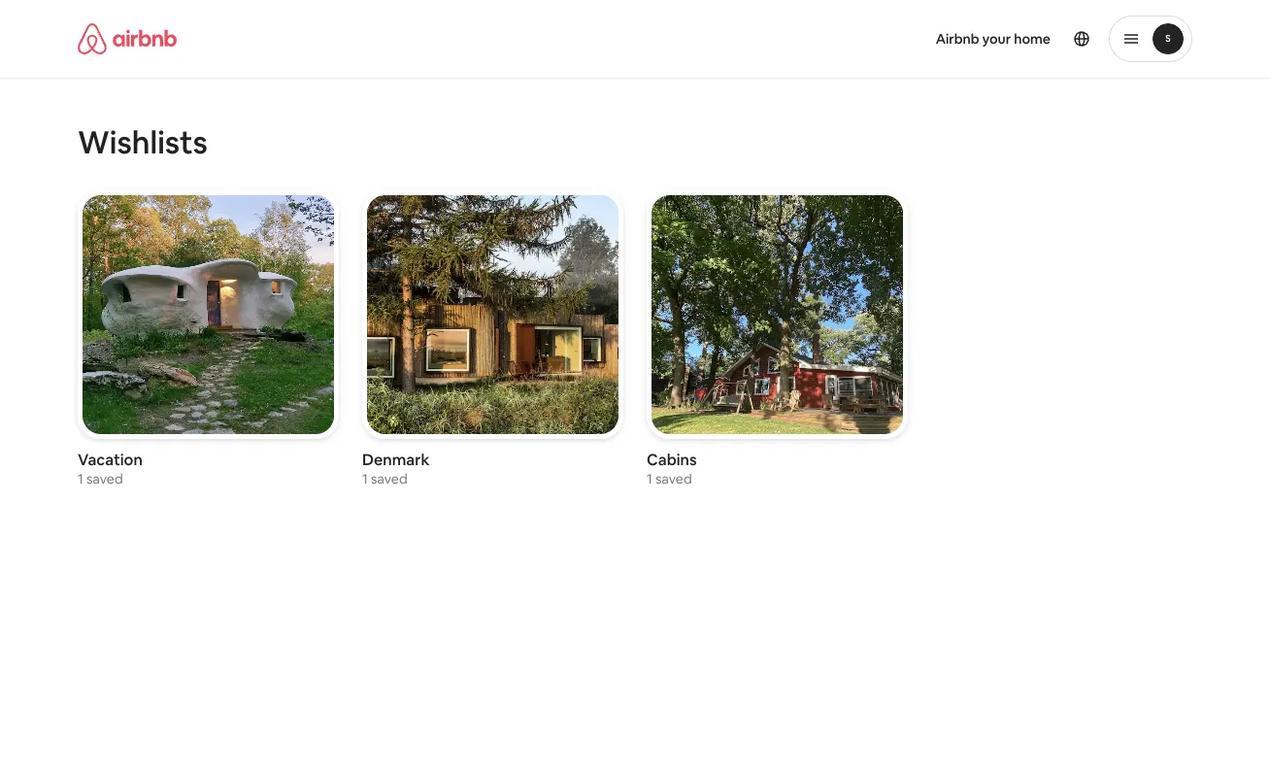 Task type: locate. For each thing, give the bounding box(es) containing it.
2 saved from the left
[[371, 470, 408, 488]]

saved for vacation
[[86, 470, 123, 488]]

1 down cabins in the bottom of the page
[[647, 470, 653, 488]]

vacation
[[78, 449, 143, 469]]

0 horizontal spatial 1
[[78, 470, 83, 488]]

2 horizontal spatial 1
[[647, 470, 653, 488]]

denmark
[[362, 449, 430, 469]]

cabins 1 saved
[[647, 449, 697, 488]]

saved inside denmark 1 saved
[[371, 470, 408, 488]]

profile element
[[659, 0, 1193, 78]]

saved for denmark
[[371, 470, 408, 488]]

1 saved from the left
[[86, 470, 123, 488]]

airbnb
[[936, 30, 980, 48]]

1 inside vacation 1 saved
[[78, 470, 83, 488]]

1
[[78, 470, 83, 488], [362, 470, 368, 488], [647, 470, 653, 488]]

1 inside cabins 1 saved
[[647, 470, 653, 488]]

saved inside vacation 1 saved
[[86, 470, 123, 488]]

2 1 from the left
[[362, 470, 368, 488]]

saved down denmark
[[371, 470, 408, 488]]

1 horizontal spatial 1
[[362, 470, 368, 488]]

saved down vacation
[[86, 470, 123, 488]]

1 inside denmark 1 saved
[[362, 470, 368, 488]]

denmark 1 saved
[[362, 449, 430, 488]]

1 horizontal spatial saved
[[371, 470, 408, 488]]

saved inside cabins 1 saved
[[656, 470, 692, 488]]

0 horizontal spatial saved
[[86, 470, 123, 488]]

3 saved from the left
[[656, 470, 692, 488]]

saved
[[86, 470, 123, 488], [371, 470, 408, 488], [656, 470, 692, 488]]

1 for vacation
[[78, 470, 83, 488]]

1 for denmark
[[362, 470, 368, 488]]

wishlists
[[78, 121, 208, 162]]

vacation 1 saved
[[78, 449, 143, 488]]

1 1 from the left
[[78, 470, 83, 488]]

2 horizontal spatial saved
[[656, 470, 692, 488]]

1 down vacation
[[78, 470, 83, 488]]

3 1 from the left
[[647, 470, 653, 488]]

saved down cabins in the bottom of the page
[[656, 470, 692, 488]]

1 down denmark
[[362, 470, 368, 488]]

cabins
[[647, 449, 697, 469]]

airbnb your home
[[936, 30, 1051, 48]]



Task type: vqa. For each thing, say whether or not it's contained in the screenshot.
middle "·"
no



Task type: describe. For each thing, give the bounding box(es) containing it.
airbnb your home link
[[925, 18, 1063, 59]]

your
[[983, 30, 1012, 48]]

saved for cabins
[[656, 470, 692, 488]]

home
[[1015, 30, 1051, 48]]

1 for cabins
[[647, 470, 653, 488]]



